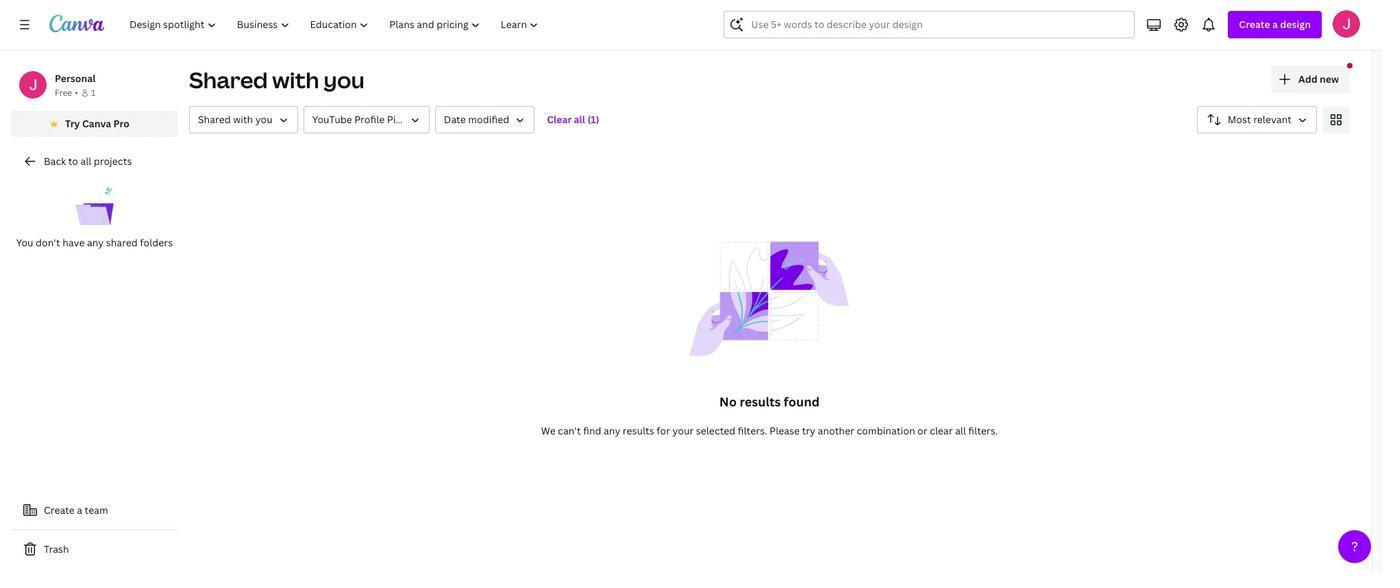 Task type: describe. For each thing, give the bounding box(es) containing it.
2 vertical spatial all
[[955, 425, 966, 438]]

try canva pro button
[[11, 111, 178, 137]]

•
[[75, 87, 78, 99]]

don't
[[36, 236, 60, 249]]

add new
[[1298, 73, 1339, 86]]

shared with you inside button
[[198, 113, 273, 126]]

youtube
[[312, 113, 352, 126]]

create a team button
[[11, 497, 178, 525]]

back
[[44, 155, 66, 168]]

new
[[1320, 73, 1339, 86]]

a for design
[[1272, 18, 1278, 31]]

create a team
[[44, 504, 108, 517]]

free
[[55, 87, 72, 99]]

team
[[85, 504, 108, 517]]

with inside shared with you button
[[233, 113, 253, 126]]

find
[[583, 425, 601, 438]]

try canva pro
[[65, 117, 129, 130]]

0 horizontal spatial all
[[80, 155, 91, 168]]

pro
[[113, 117, 129, 130]]

youtube profile picture
[[312, 113, 420, 126]]

any for shared
[[87, 236, 104, 249]]

clear all (1) link
[[540, 106, 606, 134]]

a for team
[[77, 504, 82, 517]]

1 filters. from the left
[[738, 425, 767, 438]]

picture
[[387, 113, 420, 126]]

create for create a design
[[1239, 18, 1270, 31]]

add new button
[[1271, 66, 1350, 93]]

most relevant
[[1228, 113, 1292, 126]]

relevant
[[1253, 113, 1292, 126]]

top level navigation element
[[121, 11, 551, 38]]

trash link
[[11, 537, 178, 564]]

0 horizontal spatial results
[[623, 425, 654, 438]]

folders
[[140, 236, 173, 249]]

projects
[[94, 155, 132, 168]]

try
[[802, 425, 815, 438]]

create a design
[[1239, 18, 1311, 31]]

Sort by button
[[1197, 106, 1317, 134]]

or
[[917, 425, 927, 438]]



Task type: locate. For each thing, give the bounding box(es) containing it.
2 filters. from the left
[[968, 425, 998, 438]]

1 horizontal spatial filters.
[[968, 425, 998, 438]]

for
[[657, 425, 670, 438]]

clear all (1)
[[547, 113, 599, 126]]

back to all projects
[[44, 155, 132, 168]]

Category button
[[303, 106, 429, 134]]

1 vertical spatial shared with you
[[198, 113, 273, 126]]

date
[[444, 113, 466, 126]]

0 horizontal spatial filters.
[[738, 425, 767, 438]]

shared
[[106, 236, 138, 249]]

any right find
[[604, 425, 620, 438]]

filters. left 'please'
[[738, 425, 767, 438]]

create inside dropdown button
[[1239, 18, 1270, 31]]

please
[[770, 425, 800, 438]]

with
[[272, 65, 319, 95], [233, 113, 253, 126]]

0 vertical spatial all
[[574, 113, 585, 126]]

design
[[1280, 18, 1311, 31]]

shared
[[189, 65, 268, 95], [198, 113, 231, 126]]

create
[[1239, 18, 1270, 31], [44, 504, 75, 517]]

0 horizontal spatial with
[[233, 113, 253, 126]]

results up we can't find any results for your selected filters. please try another combination or clear all filters.
[[740, 394, 781, 410]]

canva
[[82, 117, 111, 130]]

1 horizontal spatial all
[[574, 113, 585, 126]]

1 horizontal spatial any
[[604, 425, 620, 438]]

can't
[[558, 425, 581, 438]]

create for create a team
[[44, 504, 75, 517]]

1 vertical spatial results
[[623, 425, 654, 438]]

trash
[[44, 543, 69, 556]]

Date modified button
[[435, 106, 535, 134]]

all left (1)
[[574, 113, 585, 126]]

1 vertical spatial any
[[604, 425, 620, 438]]

most
[[1228, 113, 1251, 126]]

1 horizontal spatial with
[[272, 65, 319, 95]]

results
[[740, 394, 781, 410], [623, 425, 654, 438]]

None search field
[[724, 11, 1135, 38]]

1 vertical spatial with
[[233, 113, 253, 126]]

shared with you
[[189, 65, 365, 95], [198, 113, 273, 126]]

results left for
[[623, 425, 654, 438]]

a inside create a team button
[[77, 504, 82, 517]]

0 horizontal spatial a
[[77, 504, 82, 517]]

1 horizontal spatial results
[[740, 394, 781, 410]]

profile
[[354, 113, 385, 126]]

1 vertical spatial a
[[77, 504, 82, 517]]

found
[[784, 394, 820, 410]]

create inside button
[[44, 504, 75, 517]]

selected
[[696, 425, 735, 438]]

1 vertical spatial shared
[[198, 113, 231, 126]]

1 vertical spatial create
[[44, 504, 75, 517]]

combination
[[857, 425, 915, 438]]

filters. right clear
[[968, 425, 998, 438]]

0 vertical spatial results
[[740, 394, 781, 410]]

0 vertical spatial shared with you
[[189, 65, 365, 95]]

a left team
[[77, 504, 82, 517]]

a
[[1272, 18, 1278, 31], [77, 504, 82, 517]]

create left team
[[44, 504, 75, 517]]

have
[[63, 236, 85, 249]]

0 horizontal spatial any
[[87, 236, 104, 249]]

another
[[818, 425, 854, 438]]

to
[[68, 155, 78, 168]]

clear
[[547, 113, 572, 126]]

(1)
[[587, 113, 599, 126]]

filters.
[[738, 425, 767, 438], [968, 425, 998, 438]]

1 horizontal spatial you
[[324, 65, 365, 95]]

free •
[[55, 87, 78, 99]]

1 vertical spatial all
[[80, 155, 91, 168]]

your
[[672, 425, 694, 438]]

any right have
[[87, 236, 104, 249]]

you don't have any shared folders
[[16, 236, 173, 249]]

try
[[65, 117, 80, 130]]

1
[[91, 87, 95, 99]]

you
[[324, 65, 365, 95], [255, 113, 273, 126]]

back to all projects link
[[11, 148, 178, 175]]

you up 'youtube'
[[324, 65, 365, 95]]

create left design at the top right of the page
[[1239, 18, 1270, 31]]

all
[[574, 113, 585, 126], [80, 155, 91, 168], [955, 425, 966, 438]]

modified
[[468, 113, 509, 126]]

0 vertical spatial create
[[1239, 18, 1270, 31]]

james peterson image
[[1333, 10, 1360, 38]]

0 horizontal spatial create
[[44, 504, 75, 517]]

clear
[[930, 425, 953, 438]]

0 vertical spatial with
[[272, 65, 319, 95]]

date modified
[[444, 113, 509, 126]]

personal
[[55, 72, 96, 85]]

no
[[719, 394, 737, 410]]

add
[[1298, 73, 1317, 86]]

you inside button
[[255, 113, 273, 126]]

you
[[16, 236, 33, 249]]

Search search field
[[751, 12, 1108, 38]]

no results found
[[719, 394, 820, 410]]

create a design button
[[1228, 11, 1322, 38]]

2 horizontal spatial all
[[955, 425, 966, 438]]

a left design at the top right of the page
[[1272, 18, 1278, 31]]

we
[[541, 425, 555, 438]]

0 vertical spatial any
[[87, 236, 104, 249]]

0 vertical spatial shared
[[189, 65, 268, 95]]

you left 'youtube'
[[255, 113, 273, 126]]

we can't find any results for your selected filters. please try another combination or clear all filters.
[[541, 425, 998, 438]]

shared inside button
[[198, 113, 231, 126]]

a inside create a design dropdown button
[[1272, 18, 1278, 31]]

1 horizontal spatial a
[[1272, 18, 1278, 31]]

all right to
[[80, 155, 91, 168]]

0 vertical spatial you
[[324, 65, 365, 95]]

Owner button
[[189, 106, 298, 134]]

any
[[87, 236, 104, 249], [604, 425, 620, 438]]

all right clear
[[955, 425, 966, 438]]

0 horizontal spatial you
[[255, 113, 273, 126]]

1 vertical spatial you
[[255, 113, 273, 126]]

1 horizontal spatial create
[[1239, 18, 1270, 31]]

any for results
[[604, 425, 620, 438]]

0 vertical spatial a
[[1272, 18, 1278, 31]]



Task type: vqa. For each thing, say whether or not it's contained in the screenshot.
Greg Robinson image
no



